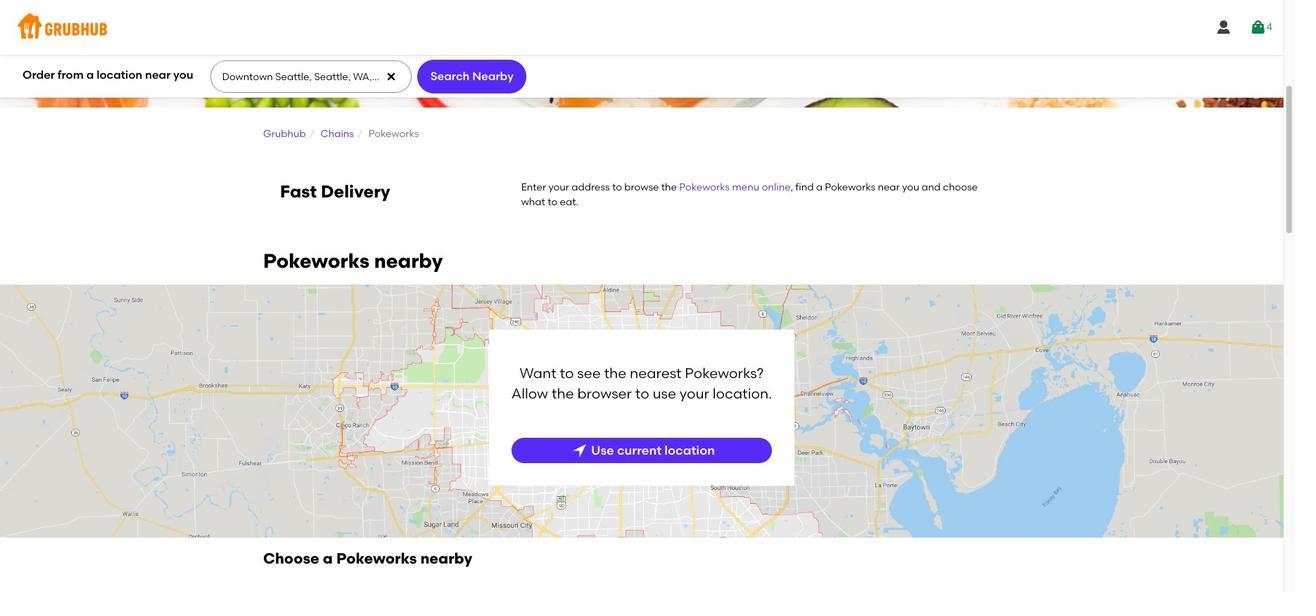 Task type: locate. For each thing, give the bounding box(es) containing it.
2 vertical spatial a
[[323, 550, 333, 568]]

0 vertical spatial you
[[173, 68, 193, 81]]

1 vertical spatial a
[[816, 182, 823, 194]]

your right use
[[680, 385, 709, 402]]

from
[[58, 68, 84, 81]]

svg image inside main navigation navigation
[[1215, 19, 1232, 36]]

2 horizontal spatial a
[[816, 182, 823, 194]]

the up browser
[[604, 365, 626, 382]]

you
[[173, 68, 193, 81], [902, 182, 919, 194]]

svg image inside 4 button
[[1250, 19, 1267, 36]]

svg image left search
[[386, 71, 397, 82]]

2 vertical spatial the
[[552, 385, 574, 402]]

0 vertical spatial near
[[145, 68, 171, 81]]

you inside , find a pokeworks near you and choose what to eat.
[[902, 182, 919, 194]]

location right from
[[97, 68, 142, 81]]

to
[[612, 182, 622, 194], [548, 196, 557, 208], [560, 365, 574, 382], [635, 385, 649, 402], [1166, 540, 1176, 552]]

a right choose
[[323, 550, 333, 568]]

1 vertical spatial svg image
[[571, 442, 588, 459]]

your
[[549, 182, 569, 194], [680, 385, 709, 402]]

proceed
[[1123, 540, 1164, 552]]

what
[[521, 196, 545, 208]]

delivery
[[321, 182, 390, 202]]

near inside , find a pokeworks near you and choose what to eat.
[[878, 182, 900, 194]]

0 horizontal spatial near
[[145, 68, 171, 81]]

enter
[[521, 182, 546, 194]]

near for pokeworks
[[878, 182, 900, 194]]

1 vertical spatial you
[[902, 182, 919, 194]]

a right "find" at the top right of page
[[816, 182, 823, 194]]

near
[[145, 68, 171, 81], [878, 182, 900, 194]]

0 vertical spatial nearby
[[374, 249, 443, 273]]

svg image left 4 button
[[1215, 19, 1232, 36]]

pokeworks
[[368, 128, 419, 140], [679, 182, 730, 194], [825, 182, 875, 194], [263, 249, 369, 273], [336, 550, 417, 568]]

use current location button
[[511, 438, 772, 463]]

eat.
[[560, 196, 578, 208]]

the right browse
[[661, 182, 677, 194]]

1 horizontal spatial location
[[665, 443, 715, 458]]

1 horizontal spatial svg image
[[1215, 19, 1232, 36]]

fast
[[280, 182, 317, 202]]

choose
[[943, 182, 978, 194]]

a right from
[[86, 68, 94, 81]]

1 horizontal spatial your
[[680, 385, 709, 402]]

0 vertical spatial svg image
[[1250, 19, 1267, 36]]

2 horizontal spatial the
[[661, 182, 677, 194]]

address
[[572, 182, 610, 194]]

the
[[661, 182, 677, 194], [604, 365, 626, 382], [552, 385, 574, 402]]

to right the 'proceed'
[[1166, 540, 1176, 552]]

1 horizontal spatial svg image
[[1250, 19, 1267, 36]]

near for location
[[145, 68, 171, 81]]

location right current
[[665, 443, 715, 458]]

a inside , find a pokeworks near you and choose what to eat.
[[816, 182, 823, 194]]

the down want at left bottom
[[552, 385, 574, 402]]

to inside , find a pokeworks near you and choose what to eat.
[[548, 196, 557, 208]]

want to see the nearest pokeworks? allow the browser to use your location.
[[511, 365, 772, 402]]

allow
[[511, 385, 548, 402]]

svg image
[[1215, 19, 1232, 36], [386, 71, 397, 82]]

find
[[796, 182, 814, 194]]

1 vertical spatial near
[[878, 182, 900, 194]]

a
[[86, 68, 94, 81], [816, 182, 823, 194], [323, 550, 333, 568]]

browse
[[624, 182, 659, 194]]

1 vertical spatial location
[[665, 443, 715, 458]]

your up eat.
[[549, 182, 569, 194]]

, find a pokeworks near you and choose what to eat.
[[521, 182, 978, 208]]

online
[[762, 182, 791, 194]]

want
[[520, 365, 556, 382]]

0 horizontal spatial svg image
[[571, 442, 588, 459]]

nearby
[[374, 249, 443, 273], [420, 550, 472, 568]]

browser
[[577, 385, 632, 402]]

a for pokeworks
[[816, 182, 823, 194]]

0 horizontal spatial you
[[173, 68, 193, 81]]

to left browse
[[612, 182, 622, 194]]

to inside button
[[1166, 540, 1176, 552]]

4
[[1267, 21, 1272, 33]]

1 vertical spatial svg image
[[386, 71, 397, 82]]

nearest
[[630, 365, 682, 382]]

0 vertical spatial svg image
[[1215, 19, 1232, 36]]

1 horizontal spatial a
[[323, 550, 333, 568]]

0 horizontal spatial a
[[86, 68, 94, 81]]

0 vertical spatial location
[[97, 68, 142, 81]]

0 vertical spatial your
[[549, 182, 569, 194]]

order from a location near you
[[23, 68, 193, 81]]

current
[[617, 443, 662, 458]]

search nearby
[[430, 70, 514, 83]]

0 vertical spatial a
[[86, 68, 94, 81]]

to left eat.
[[548, 196, 557, 208]]

pokeworks nearby
[[263, 249, 443, 273]]

1 horizontal spatial you
[[902, 182, 919, 194]]

1 horizontal spatial near
[[878, 182, 900, 194]]

1 vertical spatial your
[[680, 385, 709, 402]]

0 vertical spatial the
[[661, 182, 677, 194]]

location
[[97, 68, 142, 81], [665, 443, 715, 458]]

grubhub
[[263, 128, 306, 140]]

0 horizontal spatial location
[[97, 68, 142, 81]]

svg image
[[1250, 19, 1267, 36], [571, 442, 588, 459]]

0 horizontal spatial svg image
[[386, 71, 397, 82]]

1 horizontal spatial the
[[604, 365, 626, 382]]



Task type: vqa. For each thing, say whether or not it's contained in the screenshot.
left get
no



Task type: describe. For each thing, give the bounding box(es) containing it.
use
[[591, 443, 614, 458]]

chains link
[[320, 128, 354, 140]]

you for pokeworks
[[902, 182, 919, 194]]

checkout
[[1179, 540, 1226, 552]]

4 button
[[1250, 15, 1272, 40]]

to left see
[[560, 365, 574, 382]]

a for location
[[86, 68, 94, 81]]

main navigation navigation
[[0, 0, 1284, 55]]

pokeworks inside , find a pokeworks near you and choose what to eat.
[[825, 182, 875, 194]]

nearby
[[472, 70, 514, 83]]

search nearby button
[[417, 60, 527, 94]]

search
[[430, 70, 470, 83]]

fast delivery
[[280, 182, 390, 202]]

enter your address to browse the pokeworks menu online
[[521, 182, 791, 194]]

grubhub link
[[263, 128, 306, 140]]

svg image inside use current location button
[[571, 442, 588, 459]]

menu
[[732, 182, 759, 194]]

chains
[[320, 128, 354, 140]]

see
[[577, 365, 601, 382]]

use current location
[[591, 443, 715, 458]]

0 horizontal spatial your
[[549, 182, 569, 194]]

proceed to checkout
[[1123, 540, 1226, 552]]

your inside want to see the nearest pokeworks? allow the browser to use your location.
[[680, 385, 709, 402]]

pokeworks menu online link
[[679, 182, 791, 194]]

to left use
[[635, 385, 649, 402]]

location inside button
[[665, 443, 715, 458]]

0 horizontal spatial the
[[552, 385, 574, 402]]

choose a pokeworks nearby
[[263, 550, 472, 568]]

proceed to checkout button
[[1080, 534, 1269, 559]]

Search Address search field
[[210, 61, 410, 92]]

1 vertical spatial the
[[604, 365, 626, 382]]

1 vertical spatial nearby
[[420, 550, 472, 568]]

you for location
[[173, 68, 193, 81]]

choose
[[263, 550, 319, 568]]

location.
[[713, 385, 772, 402]]

pokeworks?
[[685, 365, 764, 382]]

and
[[922, 182, 941, 194]]

order
[[23, 68, 55, 81]]

use
[[653, 385, 676, 402]]

,
[[791, 182, 793, 194]]



